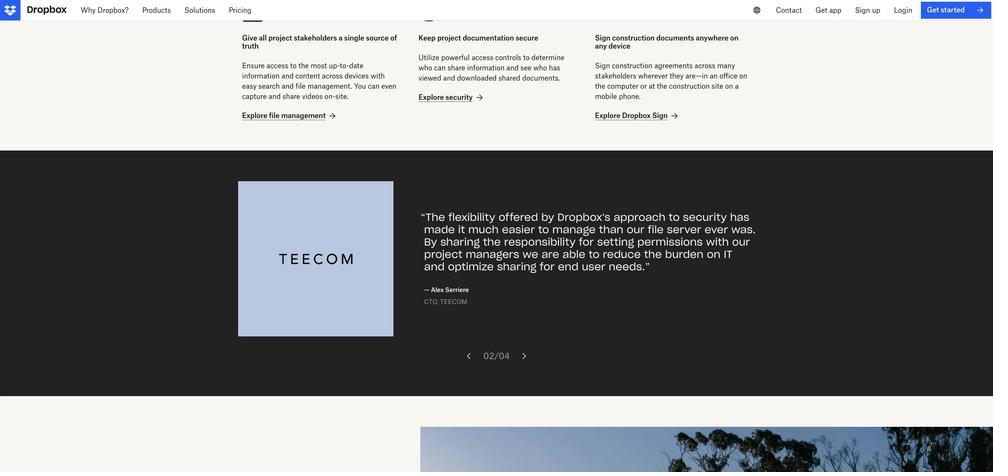 Task type: describe. For each thing, give the bounding box(es) containing it.
across inside sign construction agreements across many stakeholders wherever they are—in an office on the computer or at the construction site on a mobile phone.
[[695, 62, 716, 70]]

keep project documentation secure
[[419, 34, 539, 42]]

on right office
[[740, 72, 748, 80]]

see
[[521, 64, 532, 72]]

ensure
[[242, 62, 265, 70]]

many
[[718, 62, 736, 70]]

get app button
[[809, 0, 849, 21]]

across inside ensure access to the most up-to-date information and content across devices with easy search and file management. you can even capture and share videos on-site.
[[322, 72, 343, 80]]

optimize
[[448, 260, 494, 274]]

can inside ensure access to the most up-to-date information and content across devices with easy search and file management. you can even capture and share videos on-site.
[[368, 82, 380, 91]]

by
[[424, 236, 437, 249]]

the up mobile
[[596, 82, 606, 91]]

sign for sign construction documents anywhere on any device
[[596, 34, 611, 42]]

it
[[724, 248, 733, 261]]

get app
[[816, 6, 842, 15]]

date
[[349, 62, 364, 70]]

give all project stakeholders a single source of truth
[[242, 34, 397, 50]]

burden
[[666, 248, 704, 261]]

file for "the
[[648, 224, 664, 237]]

end
[[558, 260, 579, 274]]

share inside utilize powerful access controls to determine who can share information and see who has viewed and downloaded shared documents.
[[448, 64, 466, 72]]

share inside ensure access to the most up-to-date information and content across devices with easy search and file management. you can even capture and share videos on-site.
[[283, 92, 300, 101]]

teecom
[[440, 299, 468, 306]]

videos
[[302, 92, 323, 101]]

single
[[344, 34, 365, 42]]

construction for wherever
[[612, 62, 653, 70]]

any
[[596, 42, 607, 50]]

documents.
[[523, 74, 561, 82]]

pricing link
[[222, 0, 258, 21]]

offered
[[499, 211, 539, 224]]

sign up link
[[849, 0, 888, 21]]

app
[[830, 6, 842, 15]]

server
[[668, 224, 702, 237]]

needs."
[[609, 260, 651, 274]]

all
[[259, 34, 267, 42]]

project inside the "the flexibility offered by dropbox's approach to security has made it much easier to manage than our file server ever was. by sharing the responsibility for setting permissions with our project managers we are able to reduce the burden on it and optimize sharing for end user needs."
[[424, 248, 463, 261]]

management.
[[308, 82, 353, 91]]

stakeholders inside sign construction agreements across many stakeholders wherever they are—in an office on the computer or at the construction site on a mobile phone.
[[596, 72, 637, 80]]

up
[[873, 6, 881, 15]]

why dropbox? button
[[74, 0, 136, 21]]

login
[[895, 6, 913, 15]]

started
[[942, 6, 966, 14]]

why dropbox?
[[81, 6, 129, 15]]

can inside utilize powerful access controls to determine who can share information and see who has viewed and downloaded shared documents.
[[434, 64, 446, 72]]

shared
[[499, 74, 521, 82]]

ever
[[705, 224, 729, 237]]

a inside sign construction agreements across many stakeholders wherever they are—in an office on the computer or at the construction site on a mobile phone.
[[736, 82, 739, 91]]

by
[[542, 211, 555, 224]]

capture
[[242, 92, 267, 101]]

content
[[296, 72, 320, 80]]

has inside the "the flexibility offered by dropbox's approach to security has made it much easier to manage than our file server ever was. by sharing the responsibility for setting permissions with our project managers we are able to reduce the burden on it and optimize sharing for end user needs."
[[731, 211, 750, 224]]

explore security
[[419, 93, 473, 102]]

1 vertical spatial sharing
[[498, 260, 537, 274]]

get for get app
[[816, 6, 828, 15]]

products
[[142, 6, 171, 15]]

explore dropbox sign link
[[596, 111, 680, 121]]

manage
[[553, 224, 596, 237]]

on down office
[[726, 82, 734, 91]]

approach
[[614, 211, 666, 224]]

devices
[[345, 72, 369, 80]]

you
[[354, 82, 366, 91]]

pricing
[[229, 6, 252, 15]]

explore for explore file management
[[242, 112, 268, 120]]

— alex serriere
[[424, 287, 469, 294]]

has inside utilize powerful access controls to determine who can share information and see who has viewed and downloaded shared documents.
[[549, 64, 561, 72]]

a locked lock image
[[419, 3, 575, 24]]

on inside sign construction documents anywhere on any device
[[731, 34, 739, 42]]

products button
[[136, 0, 178, 21]]

login link
[[888, 0, 920, 21]]

controls
[[496, 53, 522, 62]]

permissions
[[638, 236, 703, 249]]

explore file management
[[242, 112, 326, 120]]

to up permissions
[[669, 211, 680, 224]]

explore dropbox sign
[[596, 112, 668, 120]]

keep
[[419, 34, 436, 42]]

and right "viewed"
[[444, 74, 456, 82]]

project up powerful
[[438, 34, 461, 42]]

serriere
[[446, 287, 469, 294]]

why
[[81, 6, 96, 15]]

setting
[[598, 236, 635, 249]]

1 who from the left
[[419, 64, 433, 72]]

2 vertical spatial construction
[[670, 82, 710, 91]]

device
[[609, 42, 631, 50]]

powerful
[[442, 53, 470, 62]]

even
[[382, 82, 397, 91]]

on-
[[325, 92, 336, 101]]

access inside ensure access to the most up-to-date information and content across devices with easy search and file management. you can even capture and share videos on-site.
[[267, 62, 289, 70]]

ensure access to the most up-to-date information and content across devices with easy search and file management. you can even capture and share videos on-site.
[[242, 62, 397, 101]]

teecom logo image
[[279, 223, 353, 296]]

an
[[710, 72, 718, 80]]

are—in
[[686, 72, 709, 80]]

sign up
[[856, 6, 881, 15]]

—
[[424, 287, 430, 294]]

0 horizontal spatial security
[[446, 93, 473, 102]]

cto,
[[424, 299, 439, 306]]

utilize
[[419, 53, 440, 62]]

security inside the "the flexibility offered by dropbox's approach to security has made it much easier to manage than our file server ever was. by sharing the responsibility for setting permissions with our project managers we are able to reduce the burden on it and optimize sharing for end user needs."
[[684, 211, 727, 224]]

the left easier
[[483, 236, 501, 249]]

0 vertical spatial for
[[579, 236, 594, 249]]

a pencil image
[[596, 3, 752, 24]]

to-
[[340, 62, 350, 70]]

flexibility
[[449, 211, 496, 224]]

explore file management link
[[242, 111, 338, 121]]

to inside ensure access to the most up-to-date information and content across devices with easy search and file management. you can even capture and share videos on-site.
[[290, 62, 297, 70]]



Task type: locate. For each thing, give the bounding box(es) containing it.
1 vertical spatial has
[[731, 211, 750, 224]]

get left app
[[816, 6, 828, 15]]

truth
[[242, 42, 259, 50]]

determine
[[532, 53, 565, 62]]

file for ensure
[[296, 82, 306, 91]]

can right you
[[368, 82, 380, 91]]

1 horizontal spatial who
[[534, 64, 548, 72]]

access down keep project documentation secure
[[472, 53, 494, 62]]

responsibility
[[505, 236, 576, 249]]

file left the server
[[648, 224, 664, 237]]

can up "viewed"
[[434, 64, 446, 72]]

0 horizontal spatial our
[[627, 224, 645, 237]]

0 vertical spatial stakeholders
[[294, 34, 337, 42]]

and left content
[[282, 72, 294, 80]]

on left it
[[707, 248, 721, 261]]

to right easier
[[539, 224, 550, 237]]

contact button
[[770, 0, 809, 21]]

viewed
[[419, 74, 442, 82]]

with inside the "the flexibility offered by dropbox's approach to security has made it much easier to manage than our file server ever was. by sharing the responsibility for setting permissions with our project managers we are able to reduce the burden on it and optimize sharing for end user needs."
[[707, 236, 730, 249]]

wherever
[[639, 72, 668, 80]]

2 horizontal spatial file
[[648, 224, 664, 237]]

computer
[[608, 82, 639, 91]]

documentation
[[463, 34, 514, 42]]

a left single
[[339, 34, 343, 42]]

0 horizontal spatial across
[[322, 72, 343, 80]]

stakeholders up computer
[[596, 72, 637, 80]]

access inside utilize powerful access controls to determine who can share information and see who has viewed and downloaded shared documents.
[[472, 53, 494, 62]]

source
[[366, 34, 389, 42]]

explore down mobile
[[596, 112, 621, 120]]

access up search
[[267, 62, 289, 70]]

dropbox's
[[558, 211, 611, 224]]

construction down are—in
[[670, 82, 710, 91]]

solutions
[[185, 6, 215, 15]]

give
[[242, 34, 257, 42]]

0 horizontal spatial explore
[[242, 112, 268, 120]]

1 horizontal spatial share
[[448, 64, 466, 72]]

0 horizontal spatial access
[[267, 62, 289, 70]]

1 vertical spatial with
[[707, 236, 730, 249]]

2 horizontal spatial explore
[[596, 112, 621, 120]]

0 horizontal spatial information
[[242, 72, 280, 80]]

and
[[507, 64, 519, 72], [282, 72, 294, 80], [444, 74, 456, 82], [282, 82, 294, 91], [269, 92, 281, 101], [424, 260, 445, 274]]

1 vertical spatial security
[[684, 211, 727, 224]]

0 vertical spatial across
[[695, 62, 716, 70]]

explore for explore security
[[419, 93, 444, 102]]

has right ever
[[731, 211, 750, 224]]

information inside utilize powerful access controls to determine who can share information and see who has viewed and downloaded shared documents.
[[467, 64, 505, 72]]

1 vertical spatial a
[[736, 82, 739, 91]]

or
[[641, 82, 647, 91]]

1 horizontal spatial file
[[296, 82, 306, 91]]

able
[[563, 248, 586, 261]]

0 vertical spatial a
[[339, 34, 343, 42]]

the
[[299, 62, 309, 70], [596, 82, 606, 91], [657, 82, 668, 91], [483, 236, 501, 249], [645, 248, 662, 261]]

sign inside sign construction documents anywhere on any device
[[596, 34, 611, 42]]

sharing down responsibility
[[498, 260, 537, 274]]

0 horizontal spatial who
[[419, 64, 433, 72]]

1 horizontal spatial has
[[731, 211, 750, 224]]

with up even
[[371, 72, 385, 80]]

on
[[731, 34, 739, 42], [740, 72, 748, 80], [726, 82, 734, 91], [707, 248, 721, 261]]

2 vertical spatial file
[[648, 224, 664, 237]]

1 vertical spatial across
[[322, 72, 343, 80]]

0 horizontal spatial a
[[339, 34, 343, 42]]

1 horizontal spatial information
[[467, 64, 505, 72]]

explore security link
[[419, 93, 485, 103]]

stakeholders
[[294, 34, 337, 42], [596, 72, 637, 80]]

phone.
[[619, 92, 641, 101]]

0 vertical spatial sharing
[[441, 236, 480, 249]]

0 vertical spatial share
[[448, 64, 466, 72]]

explore for explore dropbox sign
[[596, 112, 621, 120]]

for down dropbox's
[[579, 236, 594, 249]]

a folder image
[[242, 3, 398, 24]]

downloaded
[[457, 74, 497, 82]]

security down downloaded
[[446, 93, 473, 102]]

construction right any
[[613, 34, 655, 42]]

0 horizontal spatial file
[[269, 112, 280, 120]]

who down "utilize"
[[419, 64, 433, 72]]

secure
[[516, 34, 539, 42]]

on right anywhere
[[731, 34, 739, 42]]

1 horizontal spatial can
[[434, 64, 446, 72]]

sharing
[[441, 236, 480, 249], [498, 260, 537, 274]]

the right at
[[657, 82, 668, 91]]

to
[[524, 53, 530, 62], [290, 62, 297, 70], [669, 211, 680, 224], [539, 224, 550, 237], [589, 248, 600, 261]]

and down search
[[269, 92, 281, 101]]

share down powerful
[[448, 64, 466, 72]]

1 vertical spatial for
[[540, 260, 555, 274]]

easier
[[502, 224, 535, 237]]

across up are—in
[[695, 62, 716, 70]]

anywhere
[[696, 34, 729, 42]]

1 vertical spatial stakeholders
[[596, 72, 637, 80]]

with left was.
[[707, 236, 730, 249]]

our
[[627, 224, 645, 237], [733, 236, 751, 249]]

sign inside sign up link
[[856, 6, 871, 15]]

1 horizontal spatial sharing
[[498, 260, 537, 274]]

0 vertical spatial with
[[371, 72, 385, 80]]

much
[[469, 224, 499, 237]]

a down office
[[736, 82, 739, 91]]

construction for device
[[613, 34, 655, 42]]

our right ever
[[733, 236, 751, 249]]

it
[[458, 224, 465, 237]]

sharing up optimize
[[441, 236, 480, 249]]

0 vertical spatial can
[[434, 64, 446, 72]]

sign for sign construction agreements across many stakeholders wherever they are—in an office on the computer or at the construction site on a mobile phone.
[[596, 62, 611, 70]]

1 vertical spatial file
[[269, 112, 280, 120]]

the up content
[[299, 62, 309, 70]]

sign for sign up
[[856, 6, 871, 15]]

project down made
[[424, 248, 463, 261]]

share
[[448, 64, 466, 72], [283, 92, 300, 101]]

"the
[[421, 211, 446, 224]]

get started link
[[922, 2, 992, 19]]

and up alex
[[424, 260, 445, 274]]

explore inside 'link'
[[596, 112, 621, 120]]

the inside ensure access to the most up-to-date information and content across devices with easy search and file management. you can even capture and share videos on-site.
[[299, 62, 309, 70]]

file inside ensure access to the most up-to-date information and content across devices with easy search and file management. you can even capture and share videos on-site.
[[296, 82, 306, 91]]

1 horizontal spatial stakeholders
[[596, 72, 637, 80]]

1 horizontal spatial explore
[[419, 93, 444, 102]]

0 vertical spatial has
[[549, 64, 561, 72]]

1 horizontal spatial a
[[736, 82, 739, 91]]

they
[[670, 72, 684, 80]]

0 horizontal spatial stakeholders
[[294, 34, 337, 42]]

site.
[[336, 92, 349, 101]]

to up content
[[290, 62, 297, 70]]

our right than
[[627, 224, 645, 237]]

1 horizontal spatial access
[[472, 53, 494, 62]]

sign inside sign construction agreements across many stakeholders wherever they are—in an office on the computer or at the construction site on a mobile phone.
[[596, 62, 611, 70]]

0 vertical spatial file
[[296, 82, 306, 91]]

user
[[582, 260, 606, 274]]

security
[[446, 93, 473, 102], [684, 211, 727, 224]]

at
[[649, 82, 656, 91]]

explore down capture
[[242, 112, 268, 120]]

with
[[371, 72, 385, 80], [707, 236, 730, 249]]

solutions button
[[178, 0, 222, 21]]

1 vertical spatial share
[[283, 92, 300, 101]]

of
[[391, 34, 397, 42]]

2 who from the left
[[534, 64, 548, 72]]

for
[[579, 236, 594, 249], [540, 260, 555, 274]]

easy
[[242, 82, 257, 91]]

construction inside sign construction documents anywhere on any device
[[613, 34, 655, 42]]

1 horizontal spatial security
[[684, 211, 727, 224]]

who up documents.
[[534, 64, 548, 72]]

"the flexibility offered by dropbox's approach to security has made it much easier to manage than our file server ever was. by sharing the responsibility for setting permissions with our project managers we are able to reduce the burden on it and optimize sharing for end user needs."
[[421, 211, 756, 274]]

project
[[269, 34, 292, 42], [438, 34, 461, 42], [424, 248, 463, 261]]

0 horizontal spatial for
[[540, 260, 555, 274]]

a inside 'give all project stakeholders a single source of truth'
[[339, 34, 343, 42]]

access
[[472, 53, 494, 62], [267, 62, 289, 70]]

to right able at the right
[[589, 248, 600, 261]]

1 vertical spatial construction
[[612, 62, 653, 70]]

project inside 'give all project stakeholders a single source of truth'
[[269, 34, 292, 42]]

a truck spraying water on a field image
[[421, 428, 994, 473]]

1 horizontal spatial with
[[707, 236, 730, 249]]

with inside ensure access to the most up-to-date information and content across devices with easy search and file management. you can even capture and share videos on-site.
[[371, 72, 385, 80]]

0 vertical spatial construction
[[613, 34, 655, 42]]

to up see
[[524, 53, 530, 62]]

1 horizontal spatial get
[[928, 6, 940, 14]]

information down ensure on the top left
[[242, 72, 280, 80]]

and up shared
[[507, 64, 519, 72]]

for right we
[[540, 260, 555, 274]]

on inside the "the flexibility offered by dropbox's approach to security has made it much easier to manage than our file server ever was. by sharing the responsibility for setting permissions with our project managers we are able to reduce the burden on it and optimize sharing for end user needs."
[[707, 248, 721, 261]]

utilize powerful access controls to determine who can share information and see who has viewed and downloaded shared documents.
[[419, 53, 565, 82]]

file left management
[[269, 112, 280, 120]]

has down determine
[[549, 64, 561, 72]]

most
[[311, 62, 327, 70]]

dropbox
[[623, 112, 651, 120]]

and right search
[[282, 82, 294, 91]]

0 horizontal spatial with
[[371, 72, 385, 80]]

get inside 'popup button'
[[816, 6, 828, 15]]

stakeholders down a folder image
[[294, 34, 337, 42]]

0 horizontal spatial sharing
[[441, 236, 480, 249]]

made
[[424, 224, 455, 237]]

sign construction documents anywhere on any device
[[596, 34, 739, 50]]

stakeholders inside 'give all project stakeholders a single source of truth'
[[294, 34, 337, 42]]

managers
[[466, 248, 520, 261]]

file down content
[[296, 82, 306, 91]]

0 horizontal spatial can
[[368, 82, 380, 91]]

0 vertical spatial security
[[446, 93, 473, 102]]

share up explore file management link
[[283, 92, 300, 101]]

sign construction agreements across many stakeholders wherever they are—in an office on the computer or at the construction site on a mobile phone.
[[596, 62, 748, 101]]

sign inside explore dropbox sign 'link'
[[653, 112, 668, 120]]

alex
[[431, 287, 444, 294]]

project right all
[[269, 34, 292, 42]]

1 horizontal spatial our
[[733, 236, 751, 249]]

information up downloaded
[[467, 64, 505, 72]]

who
[[419, 64, 433, 72], [534, 64, 548, 72]]

across
[[695, 62, 716, 70], [322, 72, 343, 80]]

and inside the "the flexibility offered by dropbox's approach to security has made it much easier to manage than our file server ever was. by sharing the responsibility for setting permissions with our project managers we are able to reduce the burden on it and optimize sharing for end user needs."
[[424, 260, 445, 274]]

the right reduce
[[645, 248, 662, 261]]

get
[[928, 6, 940, 14], [816, 6, 828, 15]]

0 horizontal spatial has
[[549, 64, 561, 72]]

file
[[296, 82, 306, 91], [269, 112, 280, 120], [648, 224, 664, 237]]

across down 'up-'
[[322, 72, 343, 80]]

0 horizontal spatial share
[[283, 92, 300, 101]]

information inside ensure access to the most up-to-date information and content across devices with easy search and file management. you can even capture and share videos on-site.
[[242, 72, 280, 80]]

we
[[523, 248, 539, 261]]

0 horizontal spatial get
[[816, 6, 828, 15]]

documents
[[657, 34, 695, 42]]

get left 'started'
[[928, 6, 940, 14]]

site
[[712, 82, 724, 91]]

a
[[339, 34, 343, 42], [736, 82, 739, 91]]

explore
[[419, 93, 444, 102], [242, 112, 268, 120], [596, 112, 621, 120]]

get for get started
[[928, 6, 940, 14]]

than
[[600, 224, 624, 237]]

security left was.
[[684, 211, 727, 224]]

mobile
[[596, 92, 618, 101]]

contact
[[777, 6, 803, 15]]

file inside the "the flexibility offered by dropbox's approach to security has made it much easier to manage than our file server ever was. by sharing the responsibility for setting permissions with our project managers we are able to reduce the burden on it and optimize sharing for end user needs."
[[648, 224, 664, 237]]

1 horizontal spatial across
[[695, 62, 716, 70]]

reduce
[[603, 248, 641, 261]]

to inside utilize powerful access controls to determine who can share information and see who has viewed and downloaded shared documents.
[[524, 53, 530, 62]]

1 horizontal spatial for
[[579, 236, 594, 249]]

1 vertical spatial can
[[368, 82, 380, 91]]

construction up computer
[[612, 62, 653, 70]]

explore down "viewed"
[[419, 93, 444, 102]]

get started
[[928, 6, 966, 14]]



Task type: vqa. For each thing, say whether or not it's contained in the screenshot.


